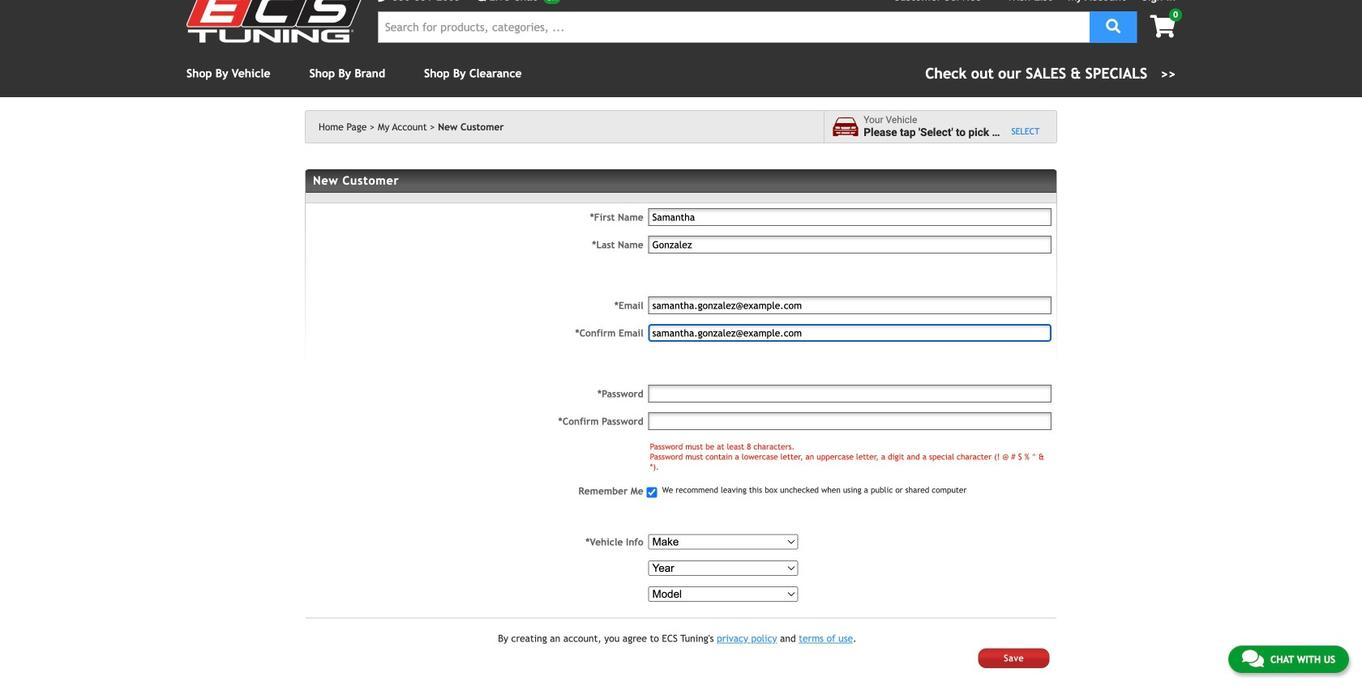 Task type: describe. For each thing, give the bounding box(es) containing it.
phone image
[[378, 0, 389, 2]]



Task type: vqa. For each thing, say whether or not it's contained in the screenshot.
5
no



Task type: locate. For each thing, give the bounding box(es) containing it.
None submit
[[979, 649, 1050, 669]]

comments image
[[473, 0, 486, 2]]

Search text field
[[378, 11, 1090, 43]]

ecs tuning image
[[187, 0, 365, 43]]

None text field
[[648, 208, 1052, 226]]

search image
[[1106, 19, 1121, 34]]

shopping cart image
[[1150, 15, 1176, 38]]

None password field
[[648, 385, 1052, 403], [648, 413, 1052, 431], [648, 385, 1052, 403], [648, 413, 1052, 431]]

None text field
[[648, 236, 1052, 254], [648, 297, 1052, 315], [648, 324, 1052, 342], [648, 236, 1052, 254], [648, 297, 1052, 315], [648, 324, 1052, 342]]

None checkbox
[[647, 488, 657, 498]]



